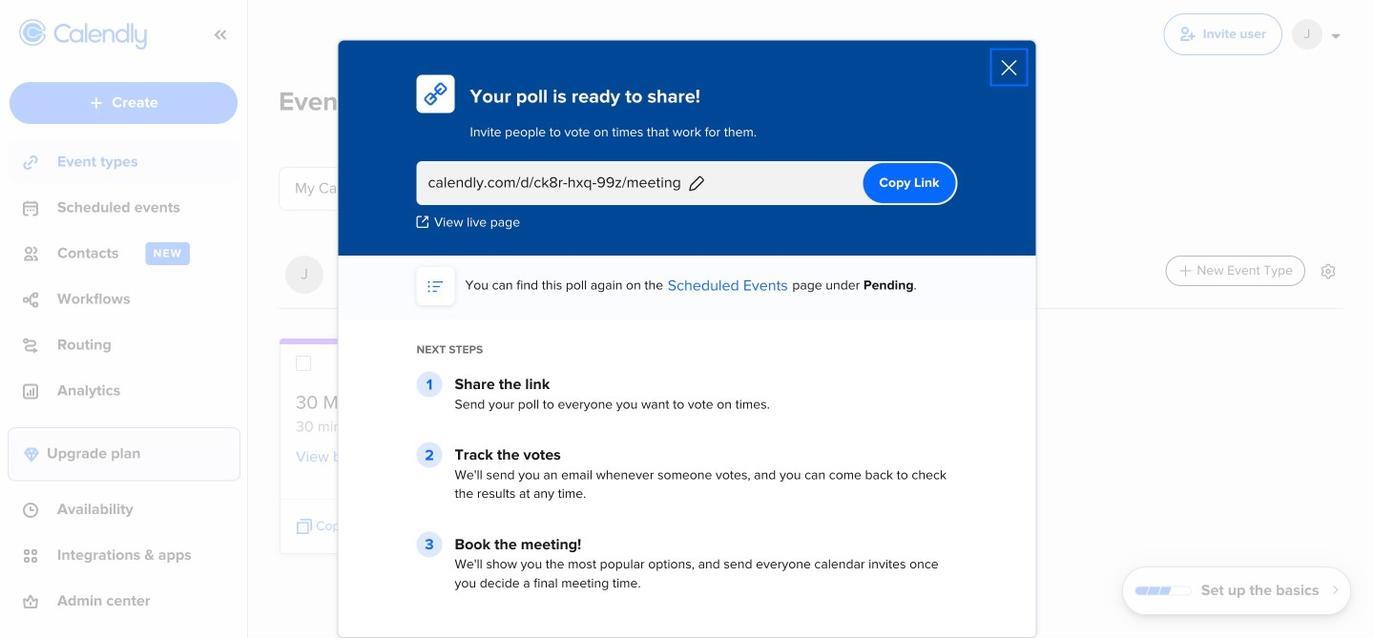 Task type: locate. For each thing, give the bounding box(es) containing it.
calendly image
[[53, 23, 147, 50]]

None search field
[[439, 167, 674, 219]]



Task type: vqa. For each thing, say whether or not it's contained in the screenshot.
Event distribution by duration image
no



Task type: describe. For each thing, give the bounding box(es) containing it.
Find event types field
[[439, 167, 674, 211]]

main navigation element
[[0, 0, 248, 639]]



